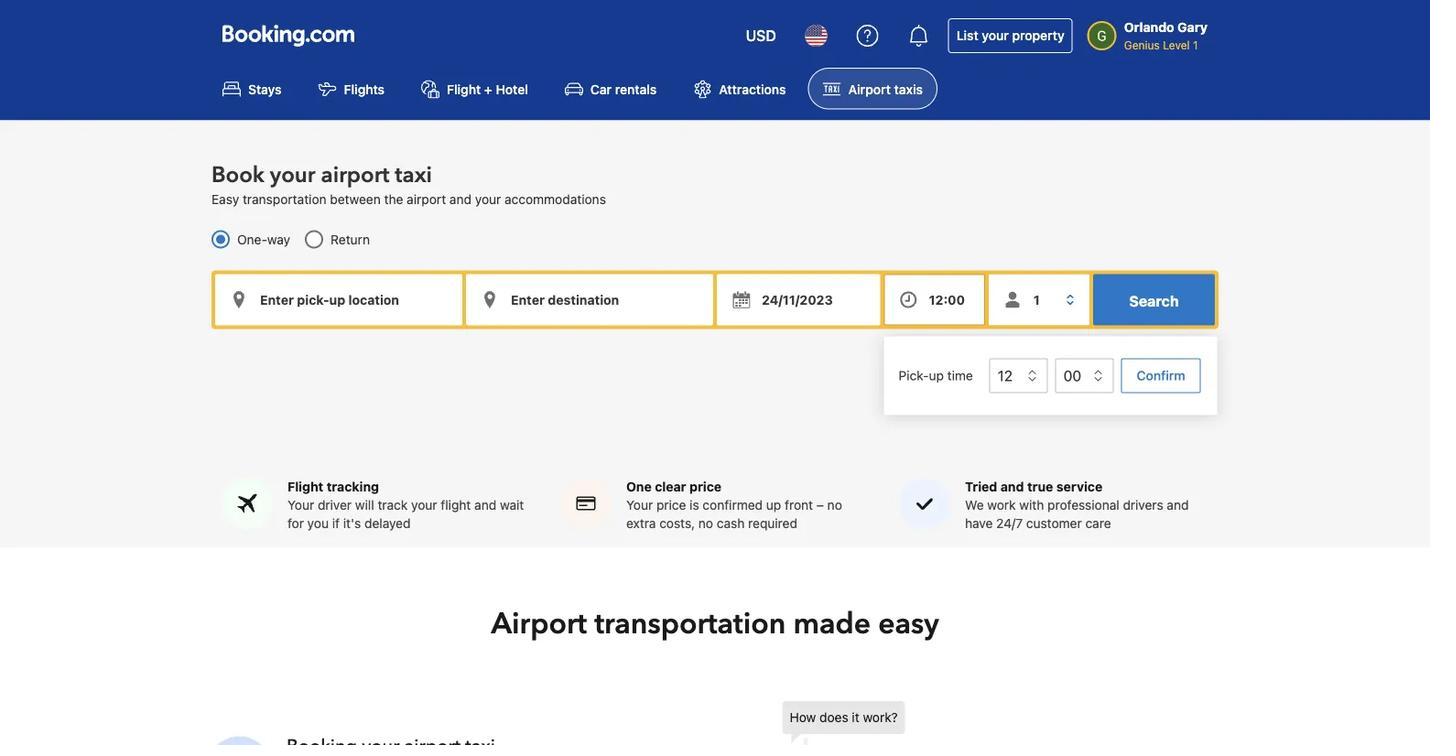 Task type: locate. For each thing, give the bounding box(es) containing it.
1 horizontal spatial airport
[[849, 81, 891, 96]]

and right the
[[450, 191, 472, 206]]

airport up between
[[321, 160, 390, 190]]

transportation
[[243, 191, 327, 206], [595, 605, 786, 645]]

confirmed
[[703, 498, 763, 513]]

your right book at the top of the page
[[270, 160, 316, 190]]

transportation inside the book your airport taxi easy transportation between the airport and your accommodations
[[243, 191, 327, 206]]

1 vertical spatial price
[[657, 498, 687, 513]]

tried
[[966, 480, 998, 495]]

list your property
[[957, 28, 1065, 43]]

search
[[1130, 292, 1180, 309]]

airport for airport transportation made easy
[[491, 605, 587, 645]]

you
[[308, 516, 329, 531]]

0 vertical spatial transportation
[[243, 191, 327, 206]]

1 horizontal spatial price
[[690, 480, 722, 495]]

1 horizontal spatial your
[[627, 498, 653, 513]]

accommodations
[[505, 191, 606, 206]]

price
[[690, 480, 722, 495], [657, 498, 687, 513]]

attractions
[[719, 81, 787, 96]]

usd
[[746, 27, 777, 44]]

gary
[[1178, 20, 1208, 35]]

up inside "one clear price your price is confirmed up front – no extra costs, no cash required"
[[767, 498, 782, 513]]

does
[[820, 711, 849, 726]]

and
[[450, 191, 472, 206], [1001, 480, 1025, 495], [475, 498, 497, 513], [1168, 498, 1190, 513]]

made
[[794, 605, 871, 645]]

1 horizontal spatial no
[[828, 498, 843, 513]]

your down one
[[627, 498, 653, 513]]

if
[[332, 516, 340, 531]]

easy
[[212, 191, 239, 206]]

book your airport taxi easy transportation between the airport and your accommodations
[[212, 160, 606, 206]]

airport
[[321, 160, 390, 190], [407, 191, 446, 206]]

no right –
[[828, 498, 843, 513]]

0 horizontal spatial flight
[[288, 480, 324, 495]]

hotel
[[496, 81, 528, 96]]

car rentals
[[591, 81, 657, 96]]

how does it work?
[[790, 711, 898, 726]]

airport transportation made easy
[[491, 605, 940, 645]]

your up for
[[288, 498, 314, 513]]

return
[[331, 232, 370, 247]]

flights
[[344, 81, 385, 96]]

list
[[957, 28, 979, 43]]

1 horizontal spatial flight
[[447, 81, 481, 96]]

0 vertical spatial price
[[690, 480, 722, 495]]

and inside flight tracking your driver will track your flight and wait for you if it's delayed
[[475, 498, 497, 513]]

no
[[828, 498, 843, 513], [699, 516, 714, 531]]

price up is
[[690, 480, 722, 495]]

your right track
[[411, 498, 438, 513]]

1 vertical spatial airport
[[407, 191, 446, 206]]

booking.com online hotel reservations image
[[223, 25, 355, 47]]

Enter destination text field
[[466, 274, 714, 325]]

flight
[[441, 498, 471, 513]]

0 vertical spatial no
[[828, 498, 843, 513]]

will
[[355, 498, 374, 513]]

0 horizontal spatial up
[[767, 498, 782, 513]]

0 horizontal spatial your
[[288, 498, 314, 513]]

your inside "one clear price your price is confirmed up front – no extra costs, no cash required"
[[627, 498, 653, 513]]

your
[[982, 28, 1009, 43], [270, 160, 316, 190], [475, 191, 501, 206], [411, 498, 438, 513]]

up up required
[[767, 498, 782, 513]]

1 horizontal spatial transportation
[[595, 605, 786, 645]]

1 vertical spatial airport
[[491, 605, 587, 645]]

2 your from the left
[[627, 498, 653, 513]]

+
[[485, 81, 493, 96]]

0 vertical spatial airport
[[849, 81, 891, 96]]

it
[[852, 711, 860, 726]]

rentals
[[615, 81, 657, 96]]

0 horizontal spatial airport
[[491, 605, 587, 645]]

way
[[267, 232, 290, 247]]

1 horizontal spatial up
[[930, 368, 945, 383]]

your left 'accommodations'
[[475, 191, 501, 206]]

flight inside flight tracking your driver will track your flight and wait for you if it's delayed
[[288, 480, 324, 495]]

pick-up time
[[899, 368, 974, 383]]

0 horizontal spatial transportation
[[243, 191, 327, 206]]

and left "wait"
[[475, 498, 497, 513]]

book
[[212, 160, 265, 190]]

1 horizontal spatial airport
[[407, 191, 446, 206]]

flight
[[447, 81, 481, 96], [288, 480, 324, 495]]

0 vertical spatial airport
[[321, 160, 390, 190]]

0 horizontal spatial price
[[657, 498, 687, 513]]

how
[[790, 711, 817, 726]]

tried and true service we work with professional drivers and have 24/7 customer care
[[966, 480, 1190, 531]]

booking airport taxi image
[[783, 702, 1168, 746], [207, 737, 272, 746]]

1 vertical spatial up
[[767, 498, 782, 513]]

flights link
[[304, 68, 399, 109]]

driver
[[318, 498, 352, 513]]

1 vertical spatial flight
[[288, 480, 324, 495]]

flight + hotel
[[447, 81, 528, 96]]

1 your from the left
[[288, 498, 314, 513]]

your right list
[[982, 28, 1009, 43]]

car rentals link
[[550, 68, 672, 109]]

no down is
[[699, 516, 714, 531]]

0 vertical spatial flight
[[447, 81, 481, 96]]

0 horizontal spatial booking airport taxi image
[[207, 737, 272, 746]]

up
[[930, 368, 945, 383], [767, 498, 782, 513]]

customer
[[1027, 516, 1083, 531]]

true
[[1028, 480, 1054, 495]]

taxis
[[895, 81, 923, 96]]

pick-
[[899, 368, 930, 383]]

one clear price your price is confirmed up front – no extra costs, no cash required
[[627, 480, 843, 531]]

is
[[690, 498, 700, 513]]

flight up driver
[[288, 480, 324, 495]]

taxi
[[395, 160, 432, 190]]

flight left +
[[447, 81, 481, 96]]

one
[[627, 480, 652, 495]]

time
[[948, 368, 974, 383]]

24/11/2023 button
[[717, 274, 881, 325]]

your
[[288, 498, 314, 513], [627, 498, 653, 513]]

0 horizontal spatial no
[[699, 516, 714, 531]]

airport
[[849, 81, 891, 96], [491, 605, 587, 645]]

up left 'time'
[[930, 368, 945, 383]]

flight for flight tracking your driver will track your flight and wait for you if it's delayed
[[288, 480, 324, 495]]

price down the clear
[[657, 498, 687, 513]]

flight + hotel link
[[407, 68, 543, 109]]

airport down taxi
[[407, 191, 446, 206]]

flight tracking your driver will track your flight and wait for you if it's delayed
[[288, 480, 524, 531]]

1 vertical spatial transportation
[[595, 605, 786, 645]]

12:00 button
[[885, 274, 986, 325]]

car
[[591, 81, 612, 96]]

professional
[[1048, 498, 1120, 513]]

1 horizontal spatial booking airport taxi image
[[783, 702, 1168, 746]]

24/7
[[997, 516, 1023, 531]]



Task type: describe. For each thing, give the bounding box(es) containing it.
it's
[[343, 516, 361, 531]]

–
[[817, 498, 824, 513]]

1 vertical spatial no
[[699, 516, 714, 531]]

costs,
[[660, 516, 695, 531]]

drivers
[[1124, 498, 1164, 513]]

airport taxis link
[[809, 68, 938, 109]]

flight for flight + hotel
[[447, 81, 481, 96]]

0 horizontal spatial airport
[[321, 160, 390, 190]]

orlando gary genius level 1
[[1125, 20, 1208, 51]]

0 vertical spatial up
[[930, 368, 945, 383]]

stays
[[248, 81, 282, 96]]

track
[[378, 498, 408, 513]]

for
[[288, 516, 304, 531]]

airport for airport taxis
[[849, 81, 891, 96]]

level
[[1164, 38, 1191, 51]]

your inside flight tracking your driver will track your flight and wait for you if it's delayed
[[411, 498, 438, 513]]

wait
[[500, 498, 524, 513]]

and right drivers
[[1168, 498, 1190, 513]]

your inside flight tracking your driver will track your flight and wait for you if it's delayed
[[288, 498, 314, 513]]

airport taxis
[[849, 81, 923, 96]]

cash
[[717, 516, 745, 531]]

work
[[988, 498, 1016, 513]]

usd button
[[735, 14, 788, 58]]

clear
[[655, 480, 687, 495]]

one-
[[237, 232, 267, 247]]

search button
[[1094, 274, 1216, 325]]

24/11/2023
[[762, 292, 833, 307]]

work?
[[863, 711, 898, 726]]

confirm button
[[1122, 358, 1202, 393]]

stays link
[[208, 68, 296, 109]]

care
[[1086, 516, 1112, 531]]

with
[[1020, 498, 1045, 513]]

confirm
[[1138, 368, 1186, 383]]

we
[[966, 498, 984, 513]]

the
[[384, 191, 403, 206]]

one-way
[[237, 232, 290, 247]]

Enter pick-up location text field
[[215, 274, 463, 325]]

tracking
[[327, 480, 379, 495]]

between
[[330, 191, 381, 206]]

property
[[1013, 28, 1065, 43]]

delayed
[[365, 516, 411, 531]]

service
[[1057, 480, 1103, 495]]

genius
[[1125, 38, 1160, 51]]

easy
[[879, 605, 940, 645]]

orlando
[[1125, 20, 1175, 35]]

attractions link
[[679, 68, 801, 109]]

have
[[966, 516, 993, 531]]

1
[[1194, 38, 1199, 51]]

list your property link
[[949, 18, 1073, 53]]

required
[[749, 516, 798, 531]]

and up work
[[1001, 480, 1025, 495]]

12:00
[[930, 292, 966, 307]]

front
[[785, 498, 814, 513]]

extra
[[627, 516, 656, 531]]

and inside the book your airport taxi easy transportation between the airport and your accommodations
[[450, 191, 472, 206]]



Task type: vqa. For each thing, say whether or not it's contained in the screenshot.
Patricia States
no



